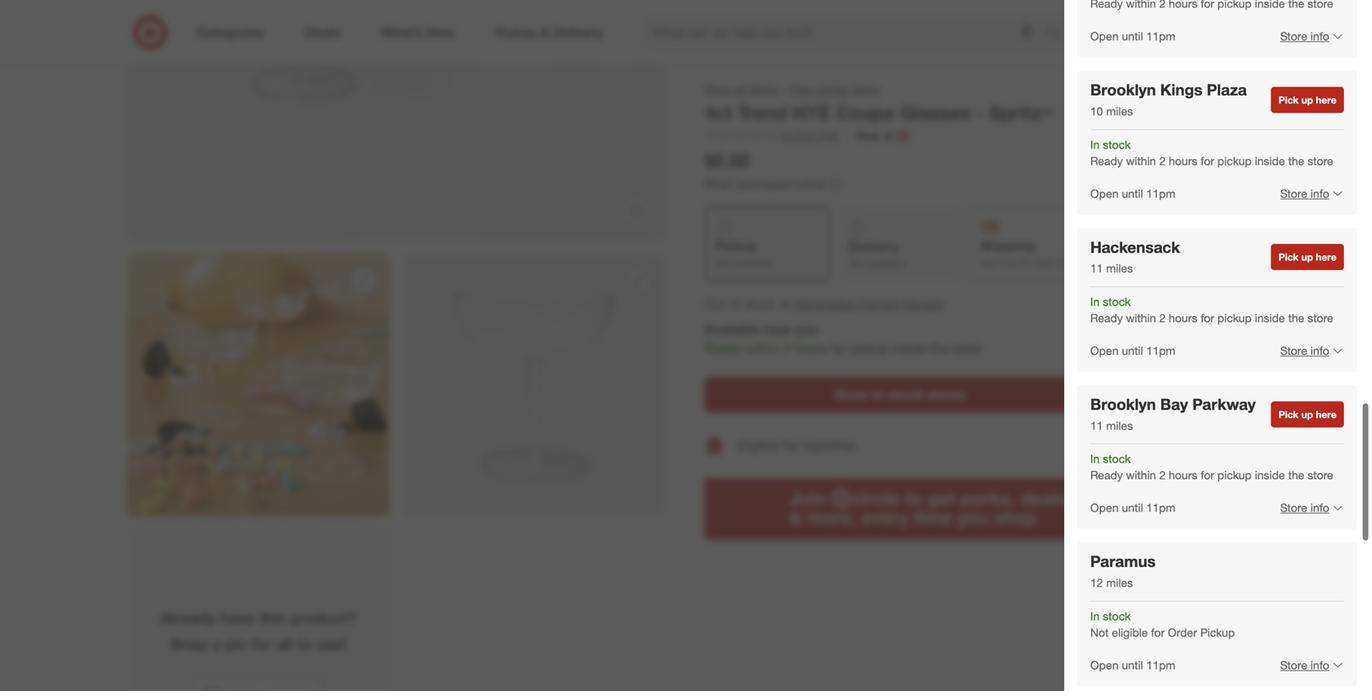 Task type: vqa. For each thing, say whether or not it's contained in the screenshot.
ADVERTISE
no



Task type: describe. For each thing, give the bounding box(es) containing it.
store info for brooklyn kings plaza
[[1281, 179, 1330, 193]]

in inside in stock not eligible for order pickup
[[1091, 602, 1100, 616]]

pic
[[225, 635, 247, 654]]

add
[[1196, 439, 1214, 452]]

pick for brooklyn kings plaza
[[1279, 86, 1299, 99]]

in stock not eligible for order pickup
[[1091, 602, 1235, 632]]

see!
[[317, 635, 347, 654]]

purchased
[[738, 177, 792, 191]]

the for brooklyn bay parkway
[[1289, 461, 1305, 475]]

coupe
[[836, 101, 896, 124]]

eligible for registries
[[738, 437, 856, 453]]

here for brooklyn bay parkway
[[1316, 401, 1337, 413]]

1 open from the top
[[1091, 22, 1119, 36]]

4ct
[[705, 101, 733, 124]]

you
[[796, 321, 818, 337]]

item
[[1217, 439, 1236, 452]]

store info button for brooklyn kings plaza
[[1270, 168, 1345, 204]]

stock down brooklyn bay parkway 11 miles
[[1103, 444, 1131, 459]]

within for brooklyn bay parkway
[[1127, 461, 1157, 475]]

of
[[730, 296, 741, 312]]

online
[[795, 177, 826, 191]]

pick up here button for hackensack
[[1272, 237, 1345, 263]]

view similar items button
[[789, 82, 881, 98]]

not inside in stock not eligible for order pickup
[[1091, 618, 1109, 632]]

4ct trend nye coupe glasses - spritz&#8482;, 1 of 4 image
[[127, 0, 666, 241]]

available near you ready within 2 hours for pickup inside the store
[[705, 321, 983, 356]]

hours for brooklyn kings plaza
[[1169, 146, 1198, 161]]

10
[[1091, 97, 1104, 111]]

open until 11pm for bay
[[1091, 493, 1176, 508]]

eligible
[[738, 437, 780, 453]]

open until 11pm for 11
[[1091, 336, 1176, 350]]

inside for hackensack
[[1255, 304, 1286, 318]]

0 vertical spatial at
[[884, 129, 894, 143]]

available for delivery
[[868, 257, 905, 270]]

open for brooklyn bay parkway
[[1091, 493, 1119, 508]]

paramus 12 miles
[[1091, 545, 1156, 583]]

up for hackensack
[[1302, 244, 1314, 256]]

plaza
[[1207, 73, 1247, 92]]

pickup inside available near you ready within 2 hours for pickup inside the store
[[850, 340, 889, 356]]

5 open until 11pm from the top
[[1091, 651, 1176, 665]]

spritz
[[750, 82, 779, 97]]

4ct trend nye coupe glasses - spritz™
[[705, 101, 1053, 124]]

hackensack
[[1091, 230, 1181, 249]]

the for brooklyn kings plaza
[[1289, 146, 1305, 161]]

near
[[764, 321, 792, 337]]

new at
[[856, 129, 894, 143]]

manhattan herald square button
[[795, 295, 945, 314]]

5 open from the top
[[1091, 651, 1119, 665]]

store inside available near you ready within 2 hours for pickup inside the store
[[953, 340, 983, 356]]

eligible
[[1112, 618, 1148, 632]]

trend
[[738, 101, 787, 124]]

hackensack 11 miles
[[1091, 230, 1181, 268]]

get
[[981, 257, 997, 269]]

1 store info from the top
[[1281, 22, 1330, 36]]

be
[[782, 129, 795, 143]]

hours for brooklyn bay parkway
[[1169, 461, 1198, 475]]

miles inside paramus 12 miles
[[1107, 568, 1133, 583]]

a
[[212, 635, 221, 654]]

shop
[[705, 82, 732, 97]]

bay
[[1161, 388, 1189, 406]]

in-
[[873, 387, 890, 403]]

5 info from the top
[[1311, 651, 1330, 665]]

open until 11pm for kings
[[1091, 179, 1176, 193]]

when
[[705, 177, 735, 191]]

open for hackensack
[[1091, 336, 1119, 350]]

in stock ready within 2 hours for pickup inside the store for hackensack
[[1091, 287, 1334, 318]]

out of stock at manhattan herald square
[[705, 296, 945, 312]]

11pm for bay
[[1147, 493, 1176, 508]]

miles inside the hackensack 11 miles
[[1107, 254, 1133, 268]]

store for brooklyn bay parkway
[[1308, 461, 1334, 475]]

product?
[[291, 609, 357, 628]]

pick for brooklyn bay parkway
[[1279, 401, 1299, 413]]

info for brooklyn kings plaza
[[1311, 179, 1330, 193]]

within for hackensack
[[1127, 304, 1157, 318]]

show
[[835, 387, 870, 403]]

order
[[1168, 618, 1198, 632]]

2 for brooklyn bay parkway
[[1160, 461, 1166, 475]]

it
[[1000, 257, 1005, 269]]

snap
[[170, 635, 208, 654]]

ready for brooklyn kings plaza
[[1091, 146, 1123, 161]]

5 11pm from the top
[[1147, 651, 1176, 665]]

What can we help you find? suggestions appear below search field
[[644, 15, 1050, 51]]

until for bay
[[1122, 493, 1144, 508]]

11pm for 11
[[1147, 336, 1176, 350]]

have
[[220, 609, 255, 628]]

miles inside brooklyn bay parkway 11 miles
[[1107, 411, 1133, 425]]

shipping get it by fri, dec 22
[[981, 238, 1068, 269]]

similar
[[817, 82, 850, 97]]

manhattan
[[795, 296, 857, 312]]

1 11pm from the top
[[1147, 22, 1176, 36]]

5 store from the top
[[1281, 651, 1308, 665]]

in for brooklyn kings plaza
[[1091, 130, 1100, 144]]

search
[[1039, 26, 1078, 42]]

add item
[[1196, 439, 1236, 452]]

store info button for hackensack
[[1270, 326, 1345, 361]]

delivery not available
[[849, 239, 905, 270]]

0 vertical spatial all
[[735, 82, 746, 97]]

brooklyn for brooklyn bay parkway
[[1091, 388, 1157, 406]]

for inside available near you ready within 2 hours for pickup inside the store
[[831, 340, 847, 356]]

0 horizontal spatial at
[[780, 296, 791, 312]]

11 inside brooklyn bay parkway 11 miles
[[1091, 411, 1104, 425]]

4ct trend nye coupe glasses - spritz&#8482;, 2 of 4 image
[[127, 254, 390, 516]]

out
[[705, 296, 726, 312]]

be the first!
[[782, 129, 839, 143]]

new
[[856, 129, 881, 143]]

square
[[903, 296, 945, 312]]

first!
[[817, 129, 839, 143]]

stores
[[928, 387, 966, 403]]

stock inside in stock not eligible for order pickup
[[1103, 602, 1131, 616]]

store info button for brooklyn bay parkway
[[1270, 483, 1345, 519]]

store for hackensack
[[1308, 304, 1334, 318]]



Task type: locate. For each thing, give the bounding box(es) containing it.
open until 11pm up paramus
[[1091, 493, 1176, 508]]

1 pick up here button from the top
[[1272, 79, 1345, 106]]

pick up here for brooklyn kings plaza
[[1279, 86, 1337, 99]]

4 open from the top
[[1091, 493, 1119, 508]]

not
[[716, 257, 731, 269], [849, 257, 865, 270], [1091, 618, 1109, 632]]

all
[[735, 82, 746, 97], [276, 635, 293, 654]]

3 pick up here from the top
[[1279, 401, 1337, 413]]

12
[[1091, 568, 1104, 583]]

in for brooklyn bay parkway
[[1091, 444, 1100, 459]]

1 store from the top
[[1281, 22, 1308, 36]]

pick up here for hackensack
[[1279, 244, 1337, 256]]

until for 11
[[1122, 336, 1144, 350]]

within
[[1127, 146, 1157, 161], [1127, 304, 1157, 318], [746, 340, 780, 356], [1127, 461, 1157, 475]]

2 open until 11pm from the top
[[1091, 179, 1176, 193]]

pickup inside in stock not eligible for order pickup
[[1201, 618, 1235, 632]]

-
[[977, 101, 984, 124]]

within inside available near you ready within 2 hours for pickup inside the store
[[746, 340, 780, 356]]

11pm up bay
[[1147, 336, 1176, 350]]

all inside already have this product? snap a pic for all to see!
[[276, 635, 293, 654]]

1 horizontal spatial at
[[884, 129, 894, 143]]

within down brooklyn kings plaza 10 miles
[[1127, 146, 1157, 161]]

stock
[[1103, 130, 1131, 144], [1103, 287, 1131, 301], [745, 296, 777, 312], [890, 387, 924, 403], [1103, 444, 1131, 459], [1103, 602, 1131, 616]]

add item button
[[1174, 433, 1243, 459]]

nye
[[793, 101, 831, 124]]

4 open until 11pm from the top
[[1091, 493, 1176, 508]]

in stock ready within 2 hours for pickup inside the store for brooklyn bay parkway
[[1091, 444, 1334, 475]]

1 up from the top
[[1302, 86, 1314, 99]]

4ct trend nye coupe glasses - spritz&#8482;, 3 of 4 image
[[403, 254, 666, 516]]

0 vertical spatial brooklyn
[[1091, 73, 1157, 92]]

available
[[734, 257, 772, 269], [868, 257, 905, 270]]

ready for hackensack
[[1091, 304, 1123, 318]]

here
[[1316, 86, 1337, 99], [1316, 244, 1337, 256], [1316, 401, 1337, 413]]

spritz™
[[990, 101, 1053, 124]]

pickup up of
[[716, 238, 758, 254]]

until down eligible
[[1122, 651, 1144, 665]]

3 info from the top
[[1311, 336, 1330, 350]]

available
[[705, 321, 761, 337]]

4 miles from the top
[[1107, 568, 1133, 583]]

pick up here button for brooklyn bay parkway
[[1272, 394, 1345, 420]]

0 vertical spatial pick up here
[[1279, 86, 1337, 99]]

1 in stock ready within 2 hours for pickup inside the store from the top
[[1091, 130, 1334, 161]]

inside
[[1255, 146, 1286, 161], [1255, 304, 1286, 318], [893, 340, 928, 356], [1255, 461, 1286, 475]]

11 inside the hackensack 11 miles
[[1091, 254, 1104, 268]]

3 open from the top
[[1091, 336, 1119, 350]]

for
[[1201, 146, 1215, 161], [1201, 304, 1215, 318], [831, 340, 847, 356], [783, 437, 799, 453], [1201, 461, 1215, 475], [1152, 618, 1165, 632], [252, 635, 272, 654]]

stock up eligible
[[1103, 602, 1131, 616]]

3 store info from the top
[[1281, 336, 1330, 350]]

in stock ready within 2 hours for pickup inside the store for brooklyn kings plaza
[[1091, 130, 1334, 161]]

all right shop
[[735, 82, 746, 97]]

not for pickup
[[716, 257, 731, 269]]

1 vertical spatial up
[[1302, 244, 1314, 256]]

the for hackensack
[[1289, 304, 1305, 318]]

2 store info from the top
[[1281, 179, 1330, 193]]

pick for hackensack
[[1279, 244, 1299, 256]]

not up out
[[716, 257, 731, 269]]

brooklyn up the 10 on the right of the page
[[1091, 73, 1157, 92]]

1 vertical spatial pickup
[[1201, 618, 1235, 632]]

view
[[789, 82, 813, 97]]

1 horizontal spatial available
[[868, 257, 905, 270]]

2 here from the top
[[1316, 244, 1337, 256]]

1 vertical spatial pick up here button
[[1272, 237, 1345, 263]]

available down delivery on the right
[[868, 257, 905, 270]]

0 horizontal spatial available
[[734, 257, 772, 269]]

3 store from the top
[[1281, 336, 1308, 350]]

dialog
[[1065, 0, 1371, 691]]

glasses
[[901, 101, 972, 124]]

show in-stock stores
[[835, 387, 966, 403]]

3 here from the top
[[1316, 401, 1337, 413]]

hours down you
[[795, 340, 827, 356]]

store for brooklyn kings plaza
[[1281, 179, 1308, 193]]

0 vertical spatial pick up here button
[[1272, 79, 1345, 106]]

info for brooklyn bay parkway
[[1311, 493, 1330, 508]]

pickup for brooklyn kings plaza
[[1218, 146, 1252, 161]]

open
[[1091, 22, 1119, 36], [1091, 179, 1119, 193], [1091, 336, 1119, 350], [1091, 493, 1119, 508], [1091, 651, 1119, 665]]

2 open from the top
[[1091, 179, 1119, 193]]

ready inside available near you ready within 2 hours for pickup inside the store
[[705, 340, 742, 356]]

2 store from the top
[[1281, 179, 1308, 193]]

3 up from the top
[[1302, 401, 1314, 413]]

1 vertical spatial here
[[1316, 244, 1337, 256]]

11
[[1091, 254, 1104, 268], [1091, 411, 1104, 425]]

pickup
[[1218, 146, 1252, 161], [1218, 304, 1252, 318], [850, 340, 889, 356], [1218, 461, 1252, 475]]

open until 11pm up kings
[[1091, 22, 1176, 36]]

11pm for kings
[[1147, 179, 1176, 193]]

1 11 from the top
[[1091, 254, 1104, 268]]

be the first! link
[[705, 128, 839, 144]]

1 horizontal spatial all
[[735, 82, 746, 97]]

sponsored
[[1195, 542, 1243, 554]]

4 store info button from the top
[[1270, 483, 1345, 519]]

miles inside brooklyn kings plaza 10 miles
[[1107, 97, 1133, 111]]

1 vertical spatial pick up here
[[1279, 244, 1337, 256]]

3 store info button from the top
[[1270, 326, 1345, 361]]

2 until from the top
[[1122, 179, 1144, 193]]

until up paramus
[[1122, 493, 1144, 508]]

at right new
[[884, 129, 894, 143]]

parkway
[[1193, 388, 1256, 406]]

in stock ready within 2 hours for pickup inside the store
[[1091, 130, 1334, 161], [1091, 287, 1334, 318], [1091, 444, 1334, 475]]

1 vertical spatial at
[[780, 296, 791, 312]]

open until 11pm down eligible
[[1091, 651, 1176, 665]]

brooklyn for brooklyn kings plaza
[[1091, 73, 1157, 92]]

1 pick up here from the top
[[1279, 86, 1337, 99]]

pick up here button
[[1272, 79, 1345, 106], [1272, 237, 1345, 263], [1272, 394, 1345, 420]]

1 in from the top
[[1091, 130, 1100, 144]]

2 down brooklyn kings plaza 10 miles
[[1160, 146, 1166, 161]]

1 brooklyn from the top
[[1091, 73, 1157, 92]]

0 vertical spatial 11
[[1091, 254, 1104, 268]]

brooklyn bay parkway 11 miles
[[1091, 388, 1256, 425]]

by
[[1008, 257, 1018, 269]]

ready for brooklyn bay parkway
[[1091, 461, 1123, 475]]

2 miles from the top
[[1107, 254, 1133, 268]]

2 store info button from the top
[[1270, 168, 1345, 204]]

until for kings
[[1122, 179, 1144, 193]]

already
[[160, 609, 216, 628]]

2 down near
[[784, 340, 791, 356]]

2 pick from the top
[[1279, 244, 1299, 256]]

1 pick from the top
[[1279, 86, 1299, 99]]

store info for hackensack
[[1281, 336, 1330, 350]]

brooklyn kings plaza 10 miles
[[1091, 73, 1247, 111]]

pickup not available
[[716, 238, 772, 269]]

when purchased online
[[705, 177, 826, 191]]

brooklyn inside brooklyn bay parkway 11 miles
[[1091, 388, 1157, 406]]

3 in from the top
[[1091, 444, 1100, 459]]

2 info from the top
[[1311, 179, 1330, 193]]

brooklyn inside brooklyn kings plaza 10 miles
[[1091, 73, 1157, 92]]

hours down the hackensack 11 miles
[[1169, 304, 1198, 318]]

shipping
[[981, 238, 1035, 254]]

to
[[298, 635, 313, 654]]

pickup inside the pickup not available
[[716, 238, 758, 254]]

within down near
[[746, 340, 780, 356]]

2 for brooklyn kings plaza
[[1160, 146, 1166, 161]]

11pm up paramus
[[1147, 493, 1176, 508]]

paramus
[[1091, 545, 1156, 564]]

open until 11pm up bay
[[1091, 336, 1176, 350]]

2 11pm from the top
[[1147, 179, 1176, 193]]

store info
[[1281, 22, 1330, 36], [1281, 179, 1330, 193], [1281, 336, 1330, 350], [1281, 493, 1330, 508], [1281, 651, 1330, 665]]

5 until from the top
[[1122, 651, 1144, 665]]

0 vertical spatial in stock ready within 2 hours for pickup inside the store
[[1091, 130, 1334, 161]]

show in-stock stores button
[[705, 377, 1097, 413]]

not inside the pickup not available
[[716, 257, 731, 269]]

1 vertical spatial 11
[[1091, 411, 1104, 425]]

11pm up hackensack
[[1147, 179, 1176, 193]]

0 horizontal spatial pickup
[[716, 238, 758, 254]]

2 in from the top
[[1091, 287, 1100, 301]]

at up near
[[780, 296, 791, 312]]

2 down the hackensack 11 miles
[[1160, 304, 1166, 318]]

2 brooklyn from the top
[[1091, 388, 1157, 406]]

3 11pm from the top
[[1147, 336, 1176, 350]]

advertisement region
[[705, 478, 1243, 540]]

1 miles from the top
[[1107, 97, 1133, 111]]

ready
[[1091, 146, 1123, 161], [1091, 304, 1123, 318], [705, 340, 742, 356], [1091, 461, 1123, 475]]

registries
[[802, 437, 856, 453]]

pickup for brooklyn bay parkway
[[1218, 461, 1252, 475]]

for inside already have this product? snap a pic for all to see!
[[252, 635, 272, 654]]

until up brooklyn bay parkway 11 miles
[[1122, 336, 1144, 350]]

store
[[1281, 22, 1308, 36], [1281, 179, 1308, 193], [1281, 336, 1308, 350], [1281, 493, 1308, 508], [1281, 651, 1308, 665]]

stock left stores on the right bottom of the page
[[890, 387, 924, 403]]

2 for hackensack
[[1160, 304, 1166, 318]]

2 vertical spatial pick up here button
[[1272, 394, 1345, 420]]

until
[[1122, 22, 1144, 36], [1122, 179, 1144, 193], [1122, 336, 1144, 350], [1122, 493, 1144, 508], [1122, 651, 1144, 665]]

5 store info button from the top
[[1270, 640, 1345, 676]]

available inside delivery not available
[[868, 257, 905, 270]]

stock down the 10 on the right of the page
[[1103, 130, 1131, 144]]

1 until from the top
[[1122, 22, 1144, 36]]

shop all spritz
[[705, 82, 779, 97]]

1 info from the top
[[1311, 22, 1330, 36]]

0 vertical spatial pickup
[[716, 238, 758, 254]]

11pm
[[1147, 22, 1176, 36], [1147, 179, 1176, 193], [1147, 336, 1176, 350], [1147, 493, 1176, 508], [1147, 651, 1176, 665]]

dialog containing brooklyn kings plaza
[[1065, 0, 1371, 691]]

store for hackensack
[[1281, 336, 1308, 350]]

delivery
[[849, 239, 899, 255]]

2 vertical spatial pick up here
[[1279, 401, 1337, 413]]

1 vertical spatial all
[[276, 635, 293, 654]]

brooklyn left bay
[[1091, 388, 1157, 406]]

within down the hackensack 11 miles
[[1127, 304, 1157, 318]]

4 until from the top
[[1122, 493, 1144, 508]]

up for brooklyn kings plaza
[[1302, 86, 1314, 99]]

2 down brooklyn bay parkway 11 miles
[[1160, 461, 1166, 475]]

5 store info from the top
[[1281, 651, 1330, 665]]

hours for hackensack
[[1169, 304, 1198, 318]]

items
[[853, 82, 881, 97]]

3 pick from the top
[[1279, 401, 1299, 413]]

all left to
[[276, 635, 293, 654]]

pickup right order on the bottom of page
[[1201, 618, 1235, 632]]

available up of
[[734, 257, 772, 269]]

up for brooklyn bay parkway
[[1302, 401, 1314, 413]]

2 vertical spatial up
[[1302, 401, 1314, 413]]

2 pick up here button from the top
[[1272, 237, 1345, 263]]

herald
[[861, 296, 900, 312]]

3 pick up here button from the top
[[1272, 394, 1345, 420]]

hours down add
[[1169, 461, 1198, 475]]

store
[[1308, 146, 1334, 161], [1308, 304, 1334, 318], [953, 340, 983, 356], [1308, 461, 1334, 475]]

2 vertical spatial pick
[[1279, 401, 1299, 413]]

0 vertical spatial here
[[1316, 86, 1337, 99]]

hours
[[1169, 146, 1198, 161], [1169, 304, 1198, 318], [795, 340, 827, 356], [1169, 461, 1198, 475]]

0 horizontal spatial not
[[716, 257, 731, 269]]

pick up here
[[1279, 86, 1337, 99], [1279, 244, 1337, 256], [1279, 401, 1337, 413]]

the inside available near you ready within 2 hours for pickup inside the store
[[931, 340, 950, 356]]

1 horizontal spatial pickup
[[1201, 618, 1235, 632]]

open until 11pm up hackensack
[[1091, 179, 1176, 193]]

in
[[1091, 130, 1100, 144], [1091, 287, 1100, 301], [1091, 444, 1100, 459], [1091, 602, 1100, 616]]

stock down the hackensack 11 miles
[[1103, 287, 1131, 301]]

4 info from the top
[[1311, 493, 1330, 508]]

until up hackensack
[[1122, 179, 1144, 193]]

$5.00
[[705, 149, 751, 172]]

here for brooklyn kings plaza
[[1316, 86, 1337, 99]]

2 11 from the top
[[1091, 411, 1104, 425]]

4 store from the top
[[1281, 493, 1308, 508]]

not down delivery on the right
[[849, 257, 865, 270]]

until up brooklyn kings plaza 10 miles
[[1122, 22, 1144, 36]]

inside for brooklyn bay parkway
[[1255, 461, 1286, 475]]

within for brooklyn kings plaza
[[1127, 146, 1157, 161]]

within down brooklyn bay parkway 11 miles
[[1127, 461, 1157, 475]]

the
[[798, 129, 814, 143], [1289, 146, 1305, 161], [1289, 304, 1305, 318], [931, 340, 950, 356], [1289, 461, 1305, 475]]

1 open until 11pm from the top
[[1091, 22, 1176, 36]]

up
[[1302, 86, 1314, 99], [1302, 244, 1314, 256], [1302, 401, 1314, 413]]

4 in from the top
[[1091, 602, 1100, 616]]

store for brooklyn bay parkway
[[1281, 493, 1308, 508]]

info for hackensack
[[1311, 336, 1330, 350]]

hours down brooklyn kings plaza 10 miles
[[1169, 146, 1198, 161]]

open for brooklyn kings plaza
[[1091, 179, 1119, 193]]

inside inside available near you ready within 2 hours for pickup inside the store
[[893, 340, 928, 356]]

pickup for hackensack
[[1218, 304, 1252, 318]]

3 until from the top
[[1122, 336, 1144, 350]]

2 vertical spatial in stock ready within 2 hours for pickup inside the store
[[1091, 444, 1334, 475]]

stock inside button
[[890, 387, 924, 403]]

3 miles from the top
[[1107, 411, 1133, 425]]

1 here from the top
[[1316, 86, 1337, 99]]

inside for brooklyn kings plaza
[[1255, 146, 1286, 161]]

1 horizontal spatial not
[[849, 257, 865, 270]]

pick up here for brooklyn bay parkway
[[1279, 401, 1337, 413]]

available for pickup
[[734, 257, 772, 269]]

dec
[[1037, 257, 1054, 269]]

already have this product? snap a pic for all to see!
[[160, 609, 357, 654]]

11pm down order on the bottom of page
[[1147, 651, 1176, 665]]

3 open until 11pm from the top
[[1091, 336, 1176, 350]]

2 in stock ready within 2 hours for pickup inside the store from the top
[[1091, 287, 1334, 318]]

store info for brooklyn bay parkway
[[1281, 493, 1330, 508]]

in for hackensack
[[1091, 287, 1100, 301]]

not left eligible
[[1091, 618, 1109, 632]]

1 vertical spatial in stock ready within 2 hours for pickup inside the store
[[1091, 287, 1334, 318]]

2 inside available near you ready within 2 hours for pickup inside the store
[[784, 340, 791, 356]]

2 vertical spatial here
[[1316, 401, 1337, 413]]

1 store info button from the top
[[1270, 11, 1345, 47]]

hours inside available near you ready within 2 hours for pickup inside the store
[[795, 340, 827, 356]]

stock right of
[[745, 296, 777, 312]]

available inside the pickup not available
[[734, 257, 772, 269]]

fri,
[[1021, 257, 1034, 269]]

4 11pm from the top
[[1147, 493, 1176, 508]]

2 horizontal spatial not
[[1091, 618, 1109, 632]]

search button
[[1039, 15, 1078, 54]]

here for hackensack
[[1316, 244, 1337, 256]]

2 pick up here from the top
[[1279, 244, 1337, 256]]

4 store info from the top
[[1281, 493, 1330, 508]]

22
[[1057, 257, 1068, 269]]

pick up here button for brooklyn kings plaza
[[1272, 79, 1345, 106]]

3 in stock ready within 2 hours for pickup inside the store from the top
[[1091, 444, 1334, 475]]

kings
[[1161, 73, 1203, 92]]

pick
[[1279, 86, 1299, 99], [1279, 244, 1299, 256], [1279, 401, 1299, 413]]

0 vertical spatial up
[[1302, 86, 1314, 99]]

0 horizontal spatial all
[[276, 635, 293, 654]]

1 vertical spatial pick
[[1279, 244, 1299, 256]]

info
[[1311, 22, 1330, 36], [1311, 179, 1330, 193], [1311, 336, 1330, 350], [1311, 493, 1330, 508], [1311, 651, 1330, 665]]

store info button
[[1270, 11, 1345, 47], [1270, 168, 1345, 204], [1270, 326, 1345, 361], [1270, 483, 1345, 519], [1270, 640, 1345, 676]]

1 vertical spatial brooklyn
[[1091, 388, 1157, 406]]

2 up from the top
[[1302, 244, 1314, 256]]

pickup
[[716, 238, 758, 254], [1201, 618, 1235, 632]]

store for brooklyn kings plaza
[[1308, 146, 1334, 161]]

this
[[259, 609, 286, 628]]

view similar items
[[789, 82, 881, 97]]

not for delivery
[[849, 257, 865, 270]]

not inside delivery not available
[[849, 257, 865, 270]]

11pm up kings
[[1147, 22, 1176, 36]]

for inside in stock not eligible for order pickup
[[1152, 618, 1165, 632]]

0 vertical spatial pick
[[1279, 86, 1299, 99]]



